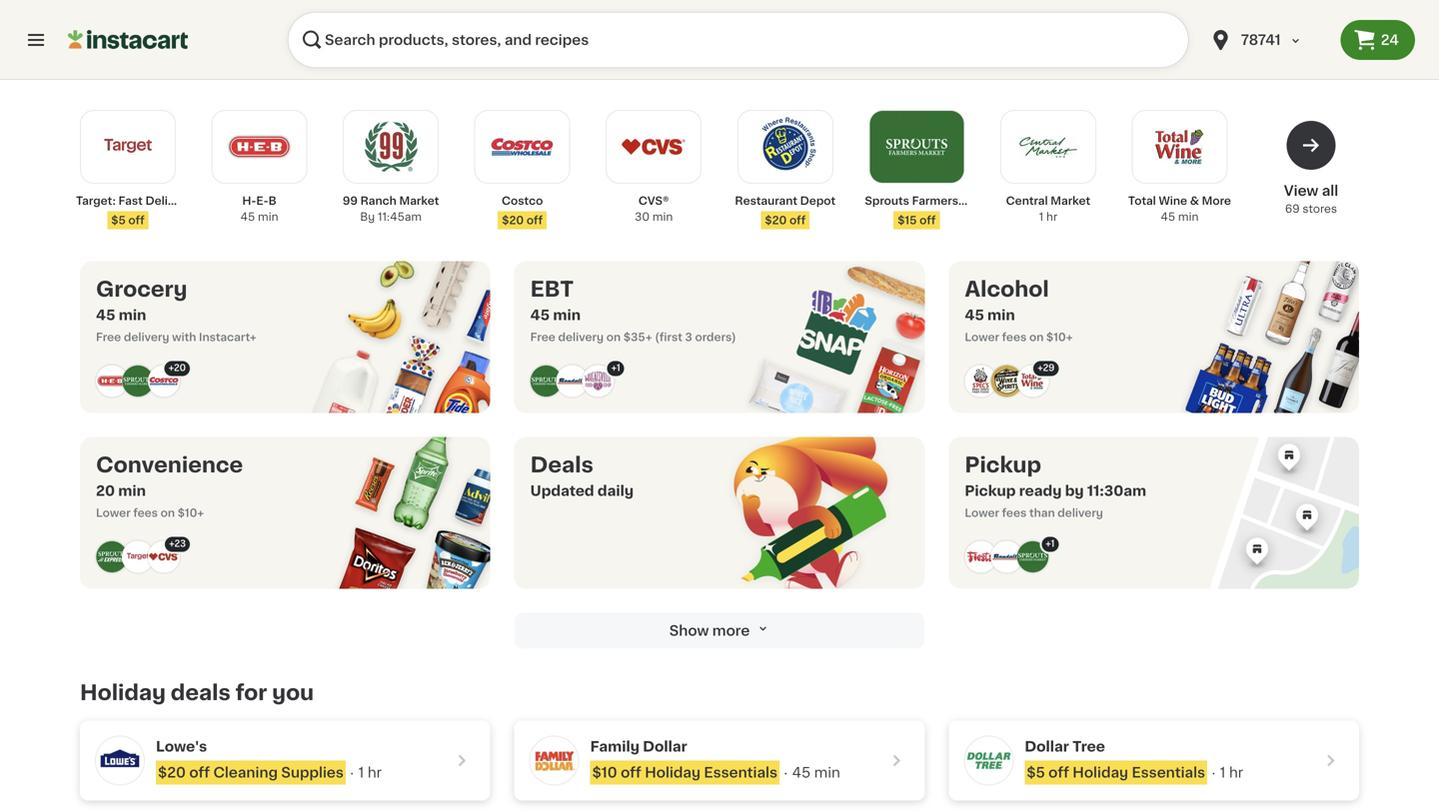 Task type: describe. For each thing, give the bounding box(es) containing it.
alcohol heading
[[965, 277, 1073, 301]]

min inside h-e-b 45 min
[[258, 211, 278, 222]]

show
[[669, 624, 709, 638]]

central
[[1006, 195, 1048, 206]]

+ for convenience
[[169, 540, 174, 549]]

fast
[[118, 195, 143, 206]]

+ 1 for ebt
[[611, 364, 620, 373]]

by
[[1065, 484, 1084, 498]]

0 horizontal spatial $20
[[158, 766, 186, 780]]

99 ranch market image
[[357, 113, 425, 181]]

69
[[1285, 203, 1300, 214]]

total
[[1128, 195, 1156, 206]]

2 78741 button from the left
[[1209, 12, 1329, 68]]

fiesta mart logo image
[[965, 541, 997, 573]]

view
[[1284, 184, 1319, 198]]

total wine & more image
[[1146, 113, 1214, 181]]

costco $20 off
[[502, 195, 543, 226]]

free for grocery
[[96, 332, 121, 343]]

11:45am
[[378, 211, 422, 222]]

+ for pickup
[[1046, 540, 1051, 549]]

than
[[1029, 508, 1055, 519]]

dollar tree
[[1025, 740, 1105, 754]]

+ for alcohol
[[1038, 364, 1043, 373]]

lower for convenience
[[96, 508, 131, 519]]

$20 inside costco $20 off
[[502, 215, 524, 226]]

travis heights wine & spirits logo image
[[991, 365, 1023, 397]]

$5 off holiday essentials
[[1027, 766, 1205, 780]]

(first
[[655, 332, 683, 343]]

23
[[174, 540, 186, 549]]

free for ebt
[[530, 332, 556, 343]]

$10
[[592, 766, 617, 780]]

all
[[1322, 184, 1339, 198]]

h-e-b 45 min
[[240, 195, 278, 222]]

family dollar
[[590, 740, 687, 754]]

0 horizontal spatial holiday
[[80, 683, 166, 704]]

$20 off cleaning supplies
[[158, 766, 344, 780]]

99
[[343, 195, 358, 206]]

min inside total wine & more 45 min
[[1178, 211, 1199, 222]]

by
[[360, 211, 375, 222]]

off down lowe's
[[189, 766, 210, 780]]

restaurant depot $20 off
[[735, 195, 836, 226]]

total wine & more 45 min
[[1128, 195, 1231, 222]]

dollar tree image
[[965, 737, 1013, 785]]

fees for convenience
[[133, 508, 158, 519]]

essentials for $10 off holiday essentials
[[704, 766, 778, 780]]

grocery 45 min free delivery with instacart+
[[96, 279, 257, 343]]

29
[[1043, 364, 1055, 373]]

lowe's
[[156, 740, 207, 754]]

cvs®
[[639, 195, 669, 206]]

stores
[[1303, 203, 1337, 214]]

min inside grocery 45 min free delivery with instacart+
[[119, 308, 146, 322]]

sprouts express logo image
[[96, 541, 128, 573]]

ready
[[1019, 484, 1062, 498]]

target: fast delivery image
[[94, 113, 162, 181]]

hr inside central market 1 hr
[[1046, 211, 1058, 222]]

costco image
[[488, 113, 556, 181]]

more
[[712, 624, 750, 638]]

orders)
[[695, 332, 736, 343]]

lowe's image
[[96, 737, 144, 785]]

alcohol
[[965, 279, 1049, 300]]

1 hr for essentials
[[1220, 766, 1243, 780]]

$5 inside target: fast delivery $5 off
[[111, 215, 126, 226]]

Search field
[[288, 12, 1189, 68]]

h e b image
[[225, 113, 293, 181]]

2 pickup from the top
[[965, 484, 1016, 498]]

ebt heading
[[530, 277, 736, 301]]

restaurant depot image
[[751, 113, 819, 181]]

+ for ebt
[[611, 364, 616, 373]]

off inside costco $20 off
[[527, 215, 543, 226]]

spec's logo image
[[965, 365, 997, 397]]

h-e-b logo image
[[96, 365, 128, 397]]

delivery
[[145, 195, 193, 206]]

off down the dollar tree
[[1049, 766, 1069, 780]]

1 78741 button from the left
[[1197, 12, 1341, 68]]

3
[[685, 332, 692, 343]]

instacart image
[[68, 28, 188, 52]]

11:30am
[[1087, 484, 1147, 498]]

ebt
[[530, 279, 574, 300]]

supplies
[[281, 766, 344, 780]]

hr for $5 off holiday essentials
[[1229, 766, 1243, 780]]

2 dollar from the left
[[1025, 740, 1069, 754]]

alcohol 45 min lower fees on $10+
[[965, 279, 1073, 343]]

e-
[[256, 195, 268, 206]]

$10 off holiday essentials
[[592, 766, 778, 780]]

$15
[[898, 215, 917, 226]]

1 dollar from the left
[[643, 740, 687, 754]]

grocery heading
[[96, 277, 257, 301]]

lower for alcohol
[[965, 332, 999, 343]]

78741
[[1241, 33, 1281, 47]]

h-
[[242, 195, 256, 206]]

randalls logo image for pickup
[[991, 541, 1023, 573]]

99 ranch market by 11:45am
[[343, 195, 439, 222]]

tree
[[1073, 740, 1105, 754]]

delivery for grocery
[[124, 332, 169, 343]]

ranch
[[360, 195, 397, 206]]

30
[[635, 211, 650, 222]]

45 min
[[792, 766, 840, 780]]



Task type: locate. For each thing, give the bounding box(es) containing it.
deals
[[171, 683, 231, 704]]

off
[[128, 215, 145, 226], [527, 215, 543, 226], [790, 215, 806, 226], [920, 215, 936, 226], [189, 766, 210, 780], [621, 766, 641, 780], [1049, 766, 1069, 780]]

0 horizontal spatial $5
[[111, 215, 126, 226]]

pickup left ready at the bottom right of page
[[965, 484, 1016, 498]]

$20 down restaurant
[[765, 215, 787, 226]]

sprouts farmers market $15 off
[[865, 195, 1001, 226]]

1 horizontal spatial $5
[[1027, 766, 1045, 780]]

0 vertical spatial randalls logo image
[[556, 365, 588, 397]]

market right 'farmers'
[[961, 195, 1001, 206]]

convenience 20 min lower fees on $10+
[[96, 455, 243, 519]]

with
[[172, 332, 196, 343]]

on inside ebt 45 min free delivery on $35+ (first 3 orders)
[[606, 332, 621, 343]]

off right $15
[[920, 215, 936, 226]]

45
[[240, 211, 255, 222], [1161, 211, 1176, 222], [96, 308, 115, 322], [530, 308, 550, 322], [965, 308, 984, 322], [792, 766, 811, 780]]

you
[[272, 683, 314, 704]]

sprouts farmers market logo image
[[122, 365, 154, 397], [530, 365, 562, 397], [1017, 541, 1049, 573]]

wheatsville co-op logo image
[[582, 365, 614, 397]]

off down fast
[[128, 215, 145, 226]]

0 horizontal spatial free
[[96, 332, 121, 343]]

pickup up ready at the bottom right of page
[[965, 455, 1041, 476]]

on up + 23
[[161, 508, 175, 519]]

sprouts farmers market logo image left wheatsville co-op logo
[[530, 365, 562, 397]]

dollar up $10 off holiday essentials
[[643, 740, 687, 754]]

free inside ebt 45 min free delivery on $35+ (first 3 orders)
[[530, 332, 556, 343]]

b
[[268, 195, 277, 206]]

off down depot
[[790, 215, 806, 226]]

2 horizontal spatial on
[[1029, 332, 1044, 343]]

more
[[1202, 195, 1231, 206]]

0 vertical spatial pickup
[[965, 455, 1041, 476]]

target: fast delivery $5 off
[[76, 195, 193, 226]]

on inside alcohol 45 min lower fees on $10+
[[1029, 332, 1044, 343]]

free
[[96, 332, 121, 343], [530, 332, 556, 343]]

ebt 45 min free delivery on $35+ (first 3 orders)
[[530, 279, 736, 343]]

45 inside alcohol 45 min lower fees on $10+
[[965, 308, 984, 322]]

cvs® 30 min
[[635, 195, 673, 222]]

1 horizontal spatial $10+
[[1047, 332, 1073, 343]]

deals heading
[[530, 453, 634, 477]]

updated
[[530, 484, 594, 498]]

on inside convenience 20 min lower fees on $10+
[[161, 508, 175, 519]]

delivery down by
[[1058, 508, 1103, 519]]

$20 down lowe's
[[158, 766, 186, 780]]

+ 1 for pickup
[[1046, 540, 1055, 549]]

grocery
[[96, 279, 187, 300]]

min inside convenience 20 min lower fees on $10+
[[118, 484, 146, 498]]

$10+ up "29"
[[1047, 332, 1073, 343]]

$20
[[502, 215, 524, 226], [765, 215, 787, 226], [158, 766, 186, 780]]

1 horizontal spatial + 1
[[1046, 540, 1055, 549]]

2 horizontal spatial hr
[[1229, 766, 1243, 780]]

on for ebt
[[606, 332, 621, 343]]

essentials
[[704, 766, 778, 780], [1132, 766, 1205, 780]]

1 hr
[[358, 766, 382, 780], [1220, 766, 1243, 780]]

0 horizontal spatial dollar
[[643, 740, 687, 754]]

lower inside alcohol 45 min lower fees on $10+
[[965, 332, 999, 343]]

fees for alcohol
[[1002, 332, 1027, 343]]

2 horizontal spatial delivery
[[1058, 508, 1103, 519]]

farmers
[[912, 195, 959, 206]]

+ 1 down "than"
[[1046, 540, 1055, 549]]

&
[[1190, 195, 1199, 206]]

show more button
[[515, 613, 925, 649]]

delivery inside grocery 45 min free delivery with instacart+
[[124, 332, 169, 343]]

1 horizontal spatial essentials
[[1132, 766, 1205, 780]]

cvs® image
[[620, 113, 688, 181]]

$35+
[[624, 332, 652, 343]]

1 vertical spatial 20
[[96, 484, 115, 498]]

0 vertical spatial $10+
[[1047, 332, 1073, 343]]

+
[[169, 364, 174, 373], [611, 364, 616, 373], [1038, 364, 1043, 373], [169, 540, 174, 549], [1046, 540, 1051, 549]]

min
[[258, 211, 278, 222], [653, 211, 673, 222], [1178, 211, 1199, 222], [119, 308, 146, 322], [553, 308, 581, 322], [988, 308, 1015, 322], [118, 484, 146, 498], [814, 766, 840, 780]]

2 horizontal spatial $20
[[765, 215, 787, 226]]

$10+ inside alcohol 45 min lower fees on $10+
[[1047, 332, 1073, 343]]

+ 20
[[169, 364, 186, 373]]

1 inside central market 1 hr
[[1039, 211, 1044, 222]]

holiday for dollar tree
[[1073, 766, 1128, 780]]

$10+
[[1047, 332, 1073, 343], [178, 508, 204, 519]]

off right $10
[[621, 766, 641, 780]]

78741 button
[[1197, 12, 1341, 68], [1209, 12, 1329, 68]]

daily
[[598, 484, 634, 498]]

+ 23
[[169, 540, 186, 549]]

lower up "fiesta mart logo"
[[965, 508, 999, 519]]

market
[[399, 195, 439, 206], [961, 195, 1001, 206], [1051, 195, 1091, 206]]

market inside sprouts farmers market $15 off
[[961, 195, 1001, 206]]

+ right travis heights wine & spirits logo
[[1038, 364, 1043, 373]]

central market image
[[1014, 113, 1082, 181]]

off down the costco
[[527, 215, 543, 226]]

1 vertical spatial $10+
[[178, 508, 204, 519]]

+ 1 down ebt 45 min free delivery on $35+ (first 3 orders)
[[611, 364, 620, 373]]

0 vertical spatial $5
[[111, 215, 126, 226]]

min inside cvs® 30 min
[[653, 211, 673, 222]]

1 vertical spatial + 1
[[1046, 540, 1055, 549]]

24 button
[[1341, 20, 1415, 60]]

1 vertical spatial pickup
[[965, 484, 1016, 498]]

45 inside grocery 45 min free delivery with instacart+
[[96, 308, 115, 322]]

0 horizontal spatial on
[[161, 508, 175, 519]]

lower up the sprouts express logo
[[96, 508, 131, 519]]

+ right target: fast delivery logo
[[169, 540, 174, 549]]

1 horizontal spatial 20
[[174, 364, 186, 373]]

convenience heading
[[96, 453, 243, 477]]

dollar left the tree
[[1025, 740, 1069, 754]]

0 horizontal spatial delivery
[[124, 332, 169, 343]]

central market 1 hr
[[1006, 195, 1091, 222]]

1 horizontal spatial on
[[606, 332, 621, 343]]

20 for +
[[174, 364, 186, 373]]

1
[[1039, 211, 1044, 222], [616, 364, 620, 373], [1051, 540, 1055, 549], [358, 766, 364, 780], [1220, 766, 1226, 780]]

lower inside convenience 20 min lower fees on $10+
[[96, 508, 131, 519]]

1 horizontal spatial market
[[961, 195, 1001, 206]]

on up + 29
[[1029, 332, 1044, 343]]

depot
[[800, 195, 836, 206]]

deals
[[530, 455, 594, 476]]

+ 29
[[1038, 364, 1055, 373]]

1 1 hr from the left
[[358, 766, 382, 780]]

$5 down the dollar tree
[[1027, 766, 1045, 780]]

0 horizontal spatial + 1
[[611, 364, 620, 373]]

1 horizontal spatial hr
[[1046, 211, 1058, 222]]

$20 down the costco
[[502, 215, 524, 226]]

hr for $20 off cleaning supplies
[[368, 766, 382, 780]]

randalls logo image up deals heading
[[556, 365, 588, 397]]

None search field
[[288, 12, 1189, 68]]

off inside target: fast delivery $5 off
[[128, 215, 145, 226]]

free inside grocery 45 min free delivery with instacart+
[[96, 332, 121, 343]]

market up 11:45am
[[399, 195, 439, 206]]

delivery inside ebt 45 min free delivery on $35+ (first 3 orders)
[[558, 332, 604, 343]]

family
[[590, 740, 640, 754]]

$5 down fast
[[111, 215, 126, 226]]

0 horizontal spatial hr
[[368, 766, 382, 780]]

45 inside ebt 45 min free delivery on $35+ (first 3 orders)
[[530, 308, 550, 322]]

on for convenience
[[161, 508, 175, 519]]

2 horizontal spatial holiday
[[1073, 766, 1128, 780]]

1 vertical spatial randalls logo image
[[991, 541, 1023, 573]]

holiday down family dollar
[[645, 766, 701, 780]]

0 vertical spatial 20
[[174, 364, 186, 373]]

delivery left with
[[124, 332, 169, 343]]

lower inside pickup pickup ready by 11:30am lower fees than delivery
[[965, 508, 999, 519]]

45 inside total wine & more 45 min
[[1161, 211, 1176, 222]]

lower
[[965, 332, 999, 343], [96, 508, 131, 519], [965, 508, 999, 519]]

1 horizontal spatial delivery
[[558, 332, 604, 343]]

0 horizontal spatial essentials
[[704, 766, 778, 780]]

20 down with
[[174, 364, 186, 373]]

show more
[[669, 624, 750, 638]]

+ for grocery
[[169, 364, 174, 373]]

fees inside pickup pickup ready by 11:30am lower fees than delivery
[[1002, 508, 1027, 519]]

1 pickup from the top
[[965, 455, 1041, 476]]

sprouts
[[865, 195, 909, 206]]

1 horizontal spatial randalls logo image
[[991, 541, 1023, 573]]

pickup heading
[[965, 453, 1147, 477]]

free down ebt
[[530, 332, 556, 343]]

20 for convenience
[[96, 484, 115, 498]]

holiday deals for you
[[80, 683, 314, 704]]

2 horizontal spatial market
[[1051, 195, 1091, 206]]

deals updated daily
[[530, 455, 634, 498]]

2 essentials from the left
[[1132, 766, 1205, 780]]

20 up the sprouts express logo
[[96, 484, 115, 498]]

cvs® logo image
[[148, 541, 180, 573]]

fees inside convenience 20 min lower fees on $10+
[[133, 508, 158, 519]]

hr
[[1046, 211, 1058, 222], [368, 766, 382, 780], [1229, 766, 1243, 780]]

randalls logo image for ebt
[[556, 365, 588, 397]]

market for 99 ranch market by 11:45am
[[399, 195, 439, 206]]

cleaning
[[213, 766, 278, 780]]

wine
[[1159, 195, 1187, 206]]

market for sprouts farmers market $15 off
[[961, 195, 1001, 206]]

delivery inside pickup pickup ready by 11:30am lower fees than delivery
[[1058, 508, 1103, 519]]

1 horizontal spatial free
[[530, 332, 556, 343]]

free up h-e-b logo
[[96, 332, 121, 343]]

$20 inside restaurant depot $20 off
[[765, 215, 787, 226]]

2 1 hr from the left
[[1220, 766, 1243, 780]]

for
[[236, 683, 267, 704]]

0 horizontal spatial 1 hr
[[358, 766, 382, 780]]

+ down "than"
[[1046, 540, 1051, 549]]

0 horizontal spatial randalls logo image
[[556, 365, 588, 397]]

market inside central market 1 hr
[[1051, 195, 1091, 206]]

24
[[1381, 33, 1399, 47]]

off inside restaurant depot $20 off
[[790, 215, 806, 226]]

delivery for ebt
[[558, 332, 604, 343]]

3 market from the left
[[1051, 195, 1091, 206]]

1 horizontal spatial sprouts farmers market logo image
[[530, 365, 562, 397]]

0 horizontal spatial $10+
[[178, 508, 204, 519]]

0 horizontal spatial sprouts farmers market logo image
[[122, 365, 154, 397]]

costco
[[502, 195, 543, 206]]

2 horizontal spatial sprouts farmers market logo image
[[1017, 541, 1049, 573]]

convenience
[[96, 455, 243, 476]]

min inside alcohol 45 min lower fees on $10+
[[988, 308, 1015, 322]]

target:
[[76, 195, 116, 206]]

1 vertical spatial $5
[[1027, 766, 1045, 780]]

sprouts farmers market image
[[883, 113, 951, 181]]

min inside ebt 45 min free delivery on $35+ (first 3 orders)
[[553, 308, 581, 322]]

fees up travis heights wine & spirits logo
[[1002, 332, 1027, 343]]

lower up spec's logo
[[965, 332, 999, 343]]

2 free from the left
[[530, 332, 556, 343]]

family dollar image
[[530, 737, 578, 785]]

$5
[[111, 215, 126, 226], [1027, 766, 1045, 780]]

+ 1
[[611, 364, 620, 373], [1046, 540, 1055, 549]]

1 horizontal spatial dollar
[[1025, 740, 1069, 754]]

view all 69 stores
[[1284, 184, 1339, 214]]

holiday down the tree
[[1073, 766, 1128, 780]]

randalls logo image down ready at the bottom right of page
[[991, 541, 1023, 573]]

2 market from the left
[[961, 195, 1001, 206]]

pickup pickup ready by 11:30am lower fees than delivery
[[965, 455, 1147, 519]]

1 market from the left
[[399, 195, 439, 206]]

$10+ for alcohol
[[1047, 332, 1073, 343]]

restaurant
[[735, 195, 798, 206]]

fees left "than"
[[1002, 508, 1027, 519]]

total wine & more logo image
[[1017, 365, 1049, 397]]

holiday up lowe's icon
[[80, 683, 166, 704]]

20 inside convenience 20 min lower fees on $10+
[[96, 484, 115, 498]]

costco logo image
[[148, 365, 180, 397]]

on for alcohol
[[1029, 332, 1044, 343]]

1 horizontal spatial holiday
[[645, 766, 701, 780]]

pickup
[[965, 455, 1041, 476], [965, 484, 1016, 498]]

1 essentials from the left
[[704, 766, 778, 780]]

fees up target: fast delivery logo
[[133, 508, 158, 519]]

1 horizontal spatial $20
[[502, 215, 524, 226]]

$10+ up 23
[[178, 508, 204, 519]]

+ down with
[[169, 364, 174, 373]]

0 horizontal spatial market
[[399, 195, 439, 206]]

45 inside h-e-b 45 min
[[240, 211, 255, 222]]

on
[[606, 332, 621, 343], [1029, 332, 1044, 343], [161, 508, 175, 519]]

0 vertical spatial + 1
[[611, 364, 620, 373]]

1 free from the left
[[96, 332, 121, 343]]

on left '$35+'
[[606, 332, 621, 343]]

$10+ inside convenience 20 min lower fees on $10+
[[178, 508, 204, 519]]

1 horizontal spatial 1 hr
[[1220, 766, 1243, 780]]

fees
[[1002, 332, 1027, 343], [133, 508, 158, 519], [1002, 508, 1027, 519]]

sprouts farmers market logo image down "than"
[[1017, 541, 1049, 573]]

delivery up wheatsville co-op logo
[[558, 332, 604, 343]]

fees inside alcohol 45 min lower fees on $10+
[[1002, 332, 1027, 343]]

market right central
[[1051, 195, 1091, 206]]

target: fast delivery logo image
[[122, 541, 154, 573]]

off inside sprouts farmers market $15 off
[[920, 215, 936, 226]]

1 hr for supplies
[[358, 766, 382, 780]]

$10+ for convenience
[[178, 508, 204, 519]]

holiday for family dollar
[[645, 766, 701, 780]]

market inside 99 ranch market by 11:45am
[[399, 195, 439, 206]]

0 horizontal spatial 20
[[96, 484, 115, 498]]

holiday
[[80, 683, 166, 704], [645, 766, 701, 780], [1073, 766, 1128, 780]]

randalls logo image
[[556, 365, 588, 397], [991, 541, 1023, 573]]

instacart+
[[199, 332, 257, 343]]

sprouts farmers market logo image left + 20
[[122, 365, 154, 397]]

+ down ebt 45 min free delivery on $35+ (first 3 orders)
[[611, 364, 616, 373]]

essentials for $5 off holiday essentials
[[1132, 766, 1205, 780]]



Task type: vqa. For each thing, say whether or not it's contained in the screenshot.
2nd Add
no



